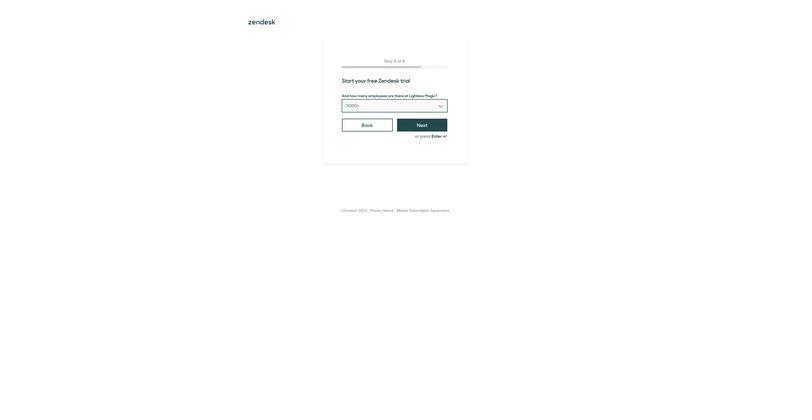 Task type: vqa. For each thing, say whether or not it's contained in the screenshot.
Next button
yes



Task type: describe. For each thing, give the bounding box(es) containing it.
©zendesk 2023 link
[[340, 209, 367, 213]]

8
[[402, 59, 405, 64]]

there
[[395, 93, 404, 98]]

master subscription agreement link
[[397, 209, 449, 213]]

©zendesk 2023
[[340, 209, 367, 213]]

at
[[405, 93, 408, 98]]

trial
[[400, 77, 410, 84]]

?
[[435, 93, 437, 98]]

6
[[394, 59, 396, 64]]

notice
[[383, 209, 394, 213]]

magic
[[425, 93, 435, 98]]

are
[[388, 93, 394, 98]]

many
[[358, 93, 368, 98]]

back
[[362, 122, 373, 129]]

step
[[384, 59, 393, 64]]

zendesk image
[[248, 19, 275, 25]]

free
[[367, 77, 377, 84]]

zendesk
[[378, 77, 399, 84]]



Task type: locate. For each thing, give the bounding box(es) containing it.
employees
[[368, 93, 387, 98]]

agreement
[[431, 209, 449, 213]]

or
[[415, 134, 419, 139]]

of
[[398, 59, 401, 64]]

subscription
[[409, 209, 430, 213]]

and how many employees are there at lightless magic ?
[[342, 93, 437, 98]]

master
[[397, 209, 408, 213]]

back button
[[342, 119, 393, 132]]

enter
[[431, 134, 442, 139]]

next button
[[397, 119, 447, 132]]

enter image
[[443, 134, 447, 139]]

privacy notice
[[370, 209, 394, 213]]

your
[[355, 77, 366, 84]]

©zendesk
[[340, 209, 357, 213]]

start your free zendesk trial
[[342, 77, 410, 84]]

press
[[420, 134, 430, 139]]

step 6 of 8
[[384, 59, 405, 64]]

master subscription agreement
[[397, 209, 449, 213]]

privacy
[[370, 209, 382, 213]]

and
[[342, 93, 349, 98]]

next
[[417, 122, 427, 129]]

2023
[[358, 209, 367, 213]]

or press enter
[[415, 134, 442, 139]]

privacy notice link
[[370, 209, 394, 213]]

how
[[350, 93, 357, 98]]

start
[[342, 77, 354, 84]]

lightless
[[409, 93, 424, 98]]



